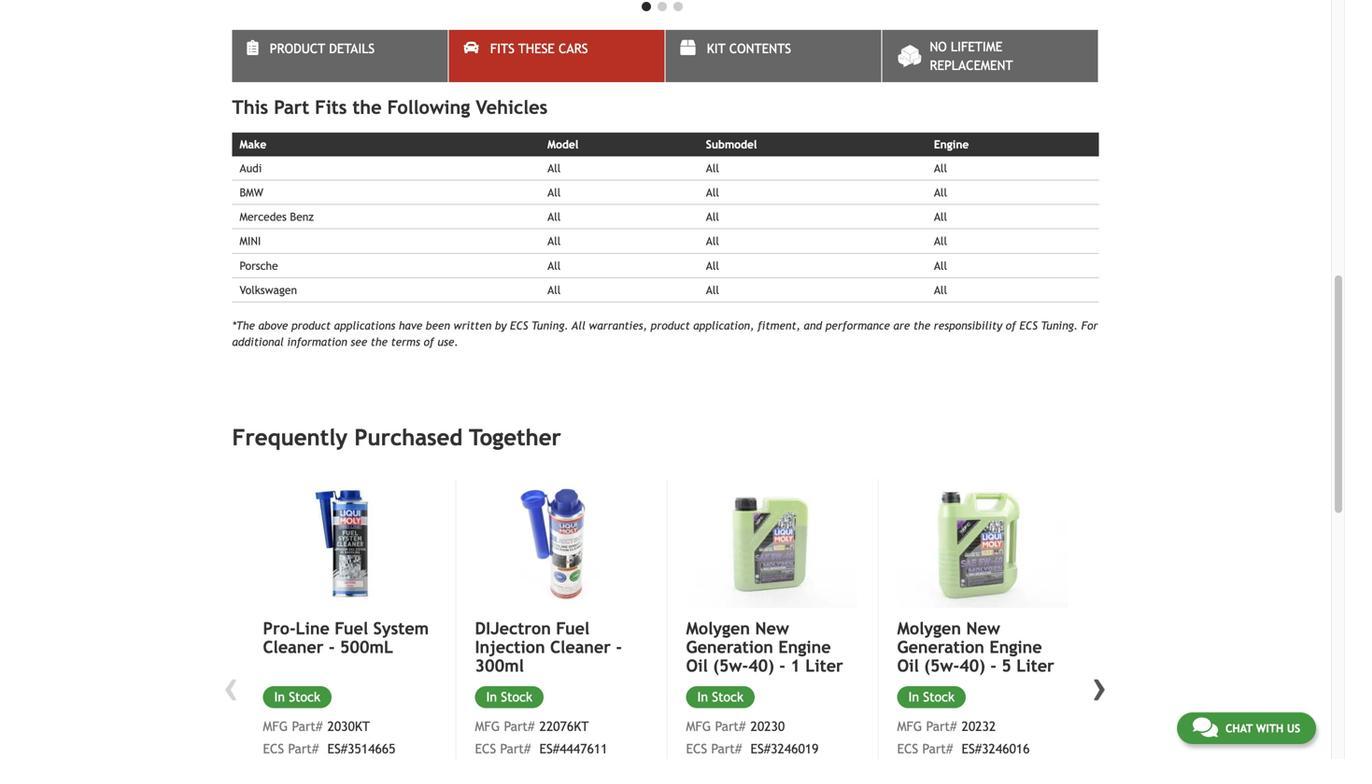 Task type: describe. For each thing, give the bounding box(es) containing it.
stock for pro-line fuel system cleaner - 500ml
[[289, 690, 321, 705]]

new for 1
[[755, 619, 790, 639]]

together
[[469, 425, 561, 451]]

- inside pro-line fuel system cleaner - 500ml
[[329, 638, 335, 657]]

part# left es#3246019
[[711, 742, 742, 757]]

benz
[[290, 210, 314, 223]]

es#4447611
[[540, 742, 608, 757]]

1 horizontal spatial of
[[1006, 319, 1017, 332]]

part# left 20230
[[715, 720, 746, 735]]

molygen new generation engine oil (5w-40) - 1 liter
[[686, 619, 844, 676]]

0 vertical spatial the
[[353, 96, 382, 118]]

above
[[258, 319, 288, 332]]

line
[[296, 619, 330, 639]]

this part fits the following vehicles
[[232, 96, 548, 118]]

dijectron
[[475, 619, 551, 639]]

1
[[791, 656, 801, 676]]

pro-line fuel system cleaner - 500ml
[[263, 619, 429, 657]]

mfg part# 2030kt ecs part# es#3514665
[[263, 720, 396, 757]]

2 vertical spatial the
[[371, 335, 388, 348]]

following
[[387, 96, 470, 118]]

in for dijectron fuel injection cleaner - 300ml
[[486, 690, 497, 705]]

es#3246016
[[962, 742, 1030, 757]]

no lifetime replacement
[[930, 39, 1013, 73]]

1 vertical spatial fits
[[315, 96, 347, 118]]

- inside "dijectron fuel injection cleaner - 300ml"
[[616, 638, 622, 657]]

warranties,
[[589, 319, 648, 332]]

use.
[[438, 335, 459, 348]]

- inside "molygen new generation engine oil (5w-40) - 5 liter"
[[991, 656, 997, 676]]

in for molygen new generation engine oil (5w-40) - 1 liter
[[698, 690, 708, 705]]

system
[[373, 619, 429, 639]]

500ml
[[340, 638, 393, 657]]

›
[[1093, 661, 1108, 711]]

22076kt
[[540, 720, 589, 735]]

are
[[894, 319, 910, 332]]

molygen for molygen new generation engine oil (5w-40) - 5 liter
[[898, 619, 962, 639]]

frequently purchased together
[[232, 425, 561, 451]]

kit contents
[[707, 41, 791, 56]]

part# left 22076kt
[[504, 720, 535, 735]]

fuel inside "dijectron fuel injection cleaner - 300ml"
[[556, 619, 590, 639]]

part
[[274, 96, 309, 118]]

1 vertical spatial the
[[914, 319, 931, 332]]

replacement
[[930, 58, 1013, 73]]

2030kt
[[328, 720, 370, 735]]

generation for molygen new generation engine oil (5w-40) - 1 liter
[[686, 638, 774, 657]]

1 horizontal spatial fits
[[490, 41, 515, 56]]

in stock for pro-line fuel system cleaner - 500ml
[[274, 690, 321, 705]]

generation for molygen new generation engine oil (5w-40) - 5 liter
[[898, 638, 985, 657]]

vehicles
[[476, 96, 548, 118]]

mercedes
[[240, 210, 287, 223]]

molygen new generation engine oil (5w-40) - 1 liter image
[[686, 480, 857, 608]]

in for pro-line fuel system cleaner - 500ml
[[274, 690, 285, 705]]

es#3514665
[[328, 742, 396, 757]]

all inside *the above product applications have been written by                 ecs tuning. all warranties, product application, fitment,                 and performance are the responsibility of ecs tuning.                 for additional information see the terms of use.
[[572, 319, 586, 332]]

with
[[1257, 722, 1284, 735]]

information
[[287, 335, 347, 348]]

see
[[351, 335, 367, 348]]

bmw
[[240, 186, 264, 199]]

part# left es#4447611
[[500, 742, 531, 757]]

applications
[[334, 319, 396, 332]]

submodel
[[706, 138, 757, 151]]

chat with us link
[[1177, 713, 1317, 745]]

product details link
[[232, 30, 448, 82]]

ecs for molygen new generation engine oil (5w-40) - 1 liter
[[686, 742, 708, 757]]

mfg part# 22076kt ecs part# es#4447611
[[475, 720, 608, 757]]

› link
[[1086, 661, 1114, 711]]

chat
[[1226, 722, 1253, 735]]

comments image
[[1193, 717, 1218, 739]]

part# left es#3514665
[[288, 742, 319, 757]]

(5w- for molygen new generation engine oil (5w-40) - 1 liter
[[713, 656, 749, 676]]

this
[[232, 96, 268, 118]]

ecs for molygen new generation engine oil (5w-40) - 5 liter
[[898, 742, 919, 757]]

kit contents link
[[666, 30, 882, 82]]

40) for 5
[[960, 656, 986, 676]]

fits these cars link
[[449, 30, 665, 82]]

ecs right responsibility
[[1020, 319, 1038, 332]]

lifetime
[[951, 39, 1003, 54]]

terms
[[391, 335, 420, 348]]

molygen new generation engine oil (5w-40) - 1 liter link
[[686, 619, 857, 676]]

ecs right "by"
[[510, 319, 528, 332]]

model
[[548, 138, 579, 151]]

dijectron fuel injection cleaner - 300ml link
[[475, 619, 646, 676]]

pro-
[[263, 619, 296, 639]]

purchased
[[354, 425, 463, 451]]

new for 5
[[967, 619, 1001, 639]]

cleaner inside pro-line fuel system cleaner - 500ml
[[263, 638, 324, 657]]

no lifetime replacement link
[[883, 30, 1099, 82]]

porsche
[[240, 259, 278, 272]]

engine for molygen new generation engine oil (5w-40) - 5 liter
[[990, 638, 1043, 657]]

chat with us
[[1226, 722, 1301, 735]]

cars
[[559, 41, 588, 56]]

performance
[[826, 319, 890, 332]]



Task type: vqa. For each thing, say whether or not it's contained in the screenshot.
VC03B
no



Task type: locate. For each thing, give the bounding box(es) containing it.
es#3246019
[[751, 742, 819, 757]]

contents
[[730, 41, 791, 56]]

generation inside "molygen new generation engine oil (5w-40) - 5 liter"
[[898, 638, 985, 657]]

mfg for dijectron fuel injection cleaner - 300ml
[[475, 720, 500, 735]]

the right are
[[914, 319, 931, 332]]

ecs for dijectron fuel injection cleaner - 300ml
[[475, 742, 496, 757]]

1 cleaner from the left
[[263, 638, 324, 657]]

product up information
[[292, 319, 331, 332]]

engine up 20230
[[779, 638, 831, 657]]

written
[[454, 319, 492, 332]]

for
[[1082, 319, 1098, 332]]

0 horizontal spatial generation
[[686, 638, 774, 657]]

1 stock from the left
[[289, 690, 321, 705]]

additional
[[232, 335, 284, 348]]

new down molygen new generation engine oil (5w-40) - 5 liter image
[[967, 619, 1001, 639]]

5
[[1002, 656, 1012, 676]]

stock down 300ml
[[501, 690, 533, 705]]

engine down 'replacement'
[[934, 138, 969, 151]]

in stock for molygen new generation engine oil (5w-40) - 5 liter
[[909, 690, 955, 705]]

1 horizontal spatial liter
[[1017, 656, 1055, 676]]

1 in from the left
[[274, 690, 285, 705]]

0 horizontal spatial (5w-
[[713, 656, 749, 676]]

0 horizontal spatial product
[[292, 319, 331, 332]]

details
[[329, 41, 375, 56]]

40) for 1
[[749, 656, 775, 676]]

make
[[240, 138, 267, 151]]

oil
[[686, 656, 708, 676], [898, 656, 919, 676]]

mfg left 2030kt
[[263, 720, 288, 735]]

dijectron fuel injection cleaner - 300ml image
[[475, 480, 646, 608]]

pro-line fuel system cleaner - 500ml link
[[263, 619, 435, 657]]

molygen
[[686, 619, 750, 639], [898, 619, 962, 639]]

fuel right line
[[335, 619, 368, 639]]

in stock for dijectron fuel injection cleaner - 300ml
[[486, 690, 533, 705]]

frequently
[[232, 425, 348, 451]]

2 oil from the left
[[898, 656, 919, 676]]

1 generation from the left
[[686, 638, 774, 657]]

ecs left es#3246019
[[686, 742, 708, 757]]

new
[[755, 619, 790, 639], [967, 619, 1001, 639]]

- inside molygen new generation engine oil (5w-40) - 1 liter
[[780, 656, 786, 676]]

3 mfg from the left
[[686, 720, 711, 735]]

stock up mfg part# 2030kt ecs part# es#3514665
[[289, 690, 321, 705]]

2 stock from the left
[[501, 690, 533, 705]]

1 horizontal spatial oil
[[898, 656, 919, 676]]

1 mfg from the left
[[263, 720, 288, 735]]

1 horizontal spatial molygen
[[898, 619, 962, 639]]

cleaner right the injection
[[550, 638, 611, 657]]

stock up mfg part# 20230 ecs part# es#3246019
[[712, 690, 744, 705]]

engine up 20232
[[990, 638, 1043, 657]]

0 horizontal spatial fuel
[[335, 619, 368, 639]]

molygen new generation engine oil (5w-40) - 5 liter
[[898, 619, 1055, 676]]

engine inside molygen new generation engine oil (5w-40) - 1 liter
[[779, 638, 831, 657]]

1 oil from the left
[[686, 656, 708, 676]]

0 horizontal spatial liter
[[806, 656, 844, 676]]

3 in stock from the left
[[698, 690, 744, 705]]

40) left 1
[[749, 656, 775, 676]]

40) left the 5
[[960, 656, 986, 676]]

0 horizontal spatial tuning.
[[532, 319, 569, 332]]

cleaner left 500ml
[[263, 638, 324, 657]]

300ml
[[475, 656, 524, 676]]

1 (5w- from the left
[[713, 656, 749, 676]]

1 40) from the left
[[749, 656, 775, 676]]

1 liter from the left
[[806, 656, 844, 676]]

engine
[[934, 138, 969, 151], [779, 638, 831, 657], [990, 638, 1043, 657]]

*the
[[232, 319, 255, 332]]

audi
[[240, 161, 262, 175]]

been
[[426, 319, 450, 332]]

stock up mfg part# 20232 ecs part# es#3246016
[[924, 690, 955, 705]]

(5w- inside "molygen new generation engine oil (5w-40) - 5 liter"
[[924, 656, 960, 676]]

1 in stock from the left
[[274, 690, 321, 705]]

1 vertical spatial of
[[424, 335, 434, 348]]

40)
[[749, 656, 775, 676], [960, 656, 986, 676]]

stock for molygen new generation engine oil (5w-40) - 5 liter
[[924, 690, 955, 705]]

in stock for molygen new generation engine oil (5w-40) - 1 liter
[[698, 690, 744, 705]]

1 product from the left
[[292, 319, 331, 332]]

2 tuning. from the left
[[1041, 319, 1078, 332]]

of right responsibility
[[1006, 319, 1017, 332]]

stock
[[289, 690, 321, 705], [501, 690, 533, 705], [712, 690, 744, 705], [924, 690, 955, 705]]

liter inside "molygen new generation engine oil (5w-40) - 5 liter"
[[1017, 656, 1055, 676]]

0 horizontal spatial of
[[424, 335, 434, 348]]

2 in from the left
[[486, 690, 497, 705]]

of
[[1006, 319, 1017, 332], [424, 335, 434, 348]]

oil up mfg part# 20232 ecs part# es#3246016
[[898, 656, 919, 676]]

fuel right dijectron
[[556, 619, 590, 639]]

mfg part# 20232 ecs part# es#3246016
[[898, 720, 1030, 757]]

the down product details link
[[353, 96, 382, 118]]

1 fuel from the left
[[335, 619, 368, 639]]

liter for molygen new generation engine oil (5w-40) - 1 liter
[[806, 656, 844, 676]]

0 horizontal spatial 40)
[[749, 656, 775, 676]]

1 horizontal spatial cleaner
[[550, 638, 611, 657]]

mfg inside mfg part# 20230 ecs part# es#3246019
[[686, 720, 711, 735]]

oil for molygen new generation engine oil (5w-40) - 5 liter
[[898, 656, 919, 676]]

the right see in the top of the page
[[371, 335, 388, 348]]

20230
[[751, 720, 785, 735]]

product right warranties,
[[651, 319, 690, 332]]

no
[[930, 39, 947, 54]]

2 fuel from the left
[[556, 619, 590, 639]]

oil inside molygen new generation engine oil (5w-40) - 1 liter
[[686, 656, 708, 676]]

new inside "molygen new generation engine oil (5w-40) - 5 liter"
[[967, 619, 1001, 639]]

ecs for pro-line fuel system cleaner - 500ml
[[263, 742, 284, 757]]

2 liter from the left
[[1017, 656, 1055, 676]]

mfg part# 20230 ecs part# es#3246019
[[686, 720, 819, 757]]

oil up mfg part# 20230 ecs part# es#3246019
[[686, 656, 708, 676]]

engine for molygen new generation engine oil (5w-40) - 1 liter
[[779, 638, 831, 657]]

mfg left 20232
[[898, 720, 923, 735]]

1 molygen from the left
[[686, 619, 750, 639]]

part# left 20232
[[927, 720, 957, 735]]

mercedes benz
[[240, 210, 314, 223]]

dijectron fuel injection cleaner - 300ml
[[475, 619, 622, 676]]

in stock down 300ml
[[486, 690, 533, 705]]

in up mfg part# 20230 ecs part# es#3246019
[[698, 690, 708, 705]]

in stock up mfg part# 20230 ecs part# es#3246019
[[698, 690, 744, 705]]

20232
[[962, 720, 996, 735]]

molygen new generation engine oil (5w-40) - 5 liter link
[[898, 619, 1069, 676]]

2 horizontal spatial engine
[[990, 638, 1043, 657]]

ecs inside mfg part# 20230 ecs part# es#3246019
[[686, 742, 708, 757]]

in up mfg part# 20232 ecs part# es#3246016
[[909, 690, 920, 705]]

mfg for pro-line fuel system cleaner - 500ml
[[263, 720, 288, 735]]

ecs left es#3514665
[[263, 742, 284, 757]]

in down 300ml
[[486, 690, 497, 705]]

4 in from the left
[[909, 690, 920, 705]]

(5w- for molygen new generation engine oil (5w-40) - 5 liter
[[924, 656, 960, 676]]

us
[[1287, 722, 1301, 735]]

in
[[274, 690, 285, 705], [486, 690, 497, 705], [698, 690, 708, 705], [909, 690, 920, 705]]

1 horizontal spatial (5w-
[[924, 656, 960, 676]]

3 stock from the left
[[712, 690, 744, 705]]

all
[[548, 161, 561, 175], [706, 161, 719, 175], [934, 161, 948, 175], [548, 186, 561, 199], [706, 186, 719, 199], [934, 186, 948, 199], [548, 210, 561, 223], [706, 210, 719, 223], [934, 210, 948, 223], [548, 235, 561, 248], [706, 235, 719, 248], [934, 235, 948, 248], [548, 259, 561, 272], [706, 259, 719, 272], [934, 259, 948, 272], [548, 284, 561, 297], [706, 284, 719, 297], [934, 284, 948, 297], [572, 319, 586, 332]]

mfg
[[263, 720, 288, 735], [475, 720, 500, 735], [686, 720, 711, 735], [898, 720, 923, 735]]

(5w- inside molygen new generation engine oil (5w-40) - 1 liter
[[713, 656, 749, 676]]

fuel inside pro-line fuel system cleaner - 500ml
[[335, 619, 368, 639]]

ecs inside the mfg part# 22076kt ecs part# es#4447611
[[475, 742, 496, 757]]

2 in stock from the left
[[486, 690, 533, 705]]

2 new from the left
[[967, 619, 1001, 639]]

product
[[270, 41, 325, 56]]

mfg inside mfg part# 2030kt ecs part# es#3514665
[[263, 720, 288, 735]]

by
[[495, 319, 507, 332]]

mfg left 20230
[[686, 720, 711, 735]]

liter for molygen new generation engine oil (5w-40) - 5 liter
[[1017, 656, 1055, 676]]

3 in from the left
[[698, 690, 708, 705]]

tuning. right "by"
[[532, 319, 569, 332]]

new down molygen new generation engine oil (5w-40) - 1 liter image
[[755, 619, 790, 639]]

and
[[804, 319, 822, 332]]

molygen inside molygen new generation engine oil (5w-40) - 1 liter
[[686, 619, 750, 639]]

(5w- left 1
[[713, 656, 749, 676]]

0 horizontal spatial cleaner
[[263, 638, 324, 657]]

fits these cars
[[490, 41, 588, 56]]

fits right part
[[315, 96, 347, 118]]

have
[[399, 319, 423, 332]]

volkswagen
[[240, 284, 297, 297]]

liter right the 5
[[1017, 656, 1055, 676]]

molygen inside "molygen new generation engine oil (5w-40) - 5 liter"
[[898, 619, 962, 639]]

generation left the 5
[[898, 638, 985, 657]]

pro-line fuel system cleaner - 500ml image
[[263, 480, 435, 609]]

1 horizontal spatial generation
[[898, 638, 985, 657]]

part# left 2030kt
[[292, 720, 323, 735]]

injection
[[475, 638, 545, 657]]

product details
[[270, 41, 375, 56]]

cleaner
[[263, 638, 324, 657], [550, 638, 611, 657]]

(5w- left the 5
[[924, 656, 960, 676]]

application,
[[694, 319, 754, 332]]

2 generation from the left
[[898, 638, 985, 657]]

2 product from the left
[[651, 319, 690, 332]]

generation inside molygen new generation engine oil (5w-40) - 1 liter
[[686, 638, 774, 657]]

in for molygen new generation engine oil (5w-40) - 5 liter
[[909, 690, 920, 705]]

0 horizontal spatial oil
[[686, 656, 708, 676]]

liter inside molygen new generation engine oil (5w-40) - 1 liter
[[806, 656, 844, 676]]

1 new from the left
[[755, 619, 790, 639]]

stock for molygen new generation engine oil (5w-40) - 1 liter
[[712, 690, 744, 705]]

kit
[[707, 41, 726, 56]]

ecs inside mfg part# 2030kt ecs part# es#3514665
[[263, 742, 284, 757]]

2 40) from the left
[[960, 656, 986, 676]]

1 tuning. from the left
[[532, 319, 569, 332]]

molygen new generation engine oil (5w-40) - 5 liter image
[[898, 480, 1069, 608]]

new inside molygen new generation engine oil (5w-40) - 1 liter
[[755, 619, 790, 639]]

0 vertical spatial of
[[1006, 319, 1017, 332]]

0 horizontal spatial new
[[755, 619, 790, 639]]

in stock up mfg part# 2030kt ecs part# es#3514665
[[274, 690, 321, 705]]

1 horizontal spatial 40)
[[960, 656, 986, 676]]

mfg for molygen new generation engine oil (5w-40) - 5 liter
[[898, 720, 923, 735]]

ecs inside mfg part# 20232 ecs part# es#3246016
[[898, 742, 919, 757]]

molygen for molygen new generation engine oil (5w-40) - 1 liter
[[686, 619, 750, 639]]

stock for dijectron fuel injection cleaner - 300ml
[[501, 690, 533, 705]]

2 mfg from the left
[[475, 720, 500, 735]]

(5w-
[[713, 656, 749, 676], [924, 656, 960, 676]]

ecs down 300ml
[[475, 742, 496, 757]]

0 vertical spatial fits
[[490, 41, 515, 56]]

mfg down 300ml
[[475, 720, 500, 735]]

1 horizontal spatial engine
[[934, 138, 969, 151]]

2 cleaner from the left
[[550, 638, 611, 657]]

40) inside molygen new generation engine oil (5w-40) - 1 liter
[[749, 656, 775, 676]]

in stock up mfg part# 20232 ecs part# es#3246016
[[909, 690, 955, 705]]

2 (5w- from the left
[[924, 656, 960, 676]]

-
[[329, 638, 335, 657], [616, 638, 622, 657], [780, 656, 786, 676], [991, 656, 997, 676]]

ecs left es#3246016
[[898, 742, 919, 757]]

1 horizontal spatial product
[[651, 319, 690, 332]]

tuning. left for
[[1041, 319, 1078, 332]]

0 horizontal spatial molygen
[[686, 619, 750, 639]]

oil for molygen new generation engine oil (5w-40) - 1 liter
[[686, 656, 708, 676]]

engine inside "molygen new generation engine oil (5w-40) - 5 liter"
[[990, 638, 1043, 657]]

mfg inside mfg part# 20232 ecs part# es#3246016
[[898, 720, 923, 735]]

oil inside "molygen new generation engine oil (5w-40) - 5 liter"
[[898, 656, 919, 676]]

responsibility
[[934, 319, 1003, 332]]

1 horizontal spatial fuel
[[556, 619, 590, 639]]

in up mfg part# 2030kt ecs part# es#3514665
[[274, 690, 285, 705]]

1 horizontal spatial tuning.
[[1041, 319, 1078, 332]]

of down been at the left of page
[[424, 335, 434, 348]]

*the above product applications have been written by                 ecs tuning. all warranties, product application, fitment,                 and performance are the responsibility of ecs tuning.                 for additional information see the terms of use.
[[232, 319, 1098, 348]]

1 horizontal spatial new
[[967, 619, 1001, 639]]

mfg for molygen new generation engine oil (5w-40) - 1 liter
[[686, 720, 711, 735]]

liter right 1
[[806, 656, 844, 676]]

these
[[519, 41, 555, 56]]

fuel
[[335, 619, 368, 639], [556, 619, 590, 639]]

0 horizontal spatial fits
[[315, 96, 347, 118]]

tuning.
[[532, 319, 569, 332], [1041, 319, 1078, 332]]

fits left these
[[490, 41, 515, 56]]

40) inside "molygen new generation engine oil (5w-40) - 5 liter"
[[960, 656, 986, 676]]

ecs
[[510, 319, 528, 332], [1020, 319, 1038, 332], [263, 742, 284, 757], [475, 742, 496, 757], [686, 742, 708, 757], [898, 742, 919, 757]]

4 stock from the left
[[924, 690, 955, 705]]

generation left 1
[[686, 638, 774, 657]]

2 molygen from the left
[[898, 619, 962, 639]]

mfg inside the mfg part# 22076kt ecs part# es#4447611
[[475, 720, 500, 735]]

0 horizontal spatial engine
[[779, 638, 831, 657]]

fitment,
[[758, 319, 801, 332]]

fits
[[490, 41, 515, 56], [315, 96, 347, 118]]

part# left es#3246016
[[923, 742, 953, 757]]

mini
[[240, 235, 261, 248]]

cleaner inside "dijectron fuel injection cleaner - 300ml"
[[550, 638, 611, 657]]

4 mfg from the left
[[898, 720, 923, 735]]

4 in stock from the left
[[909, 690, 955, 705]]

generation
[[686, 638, 774, 657], [898, 638, 985, 657]]



